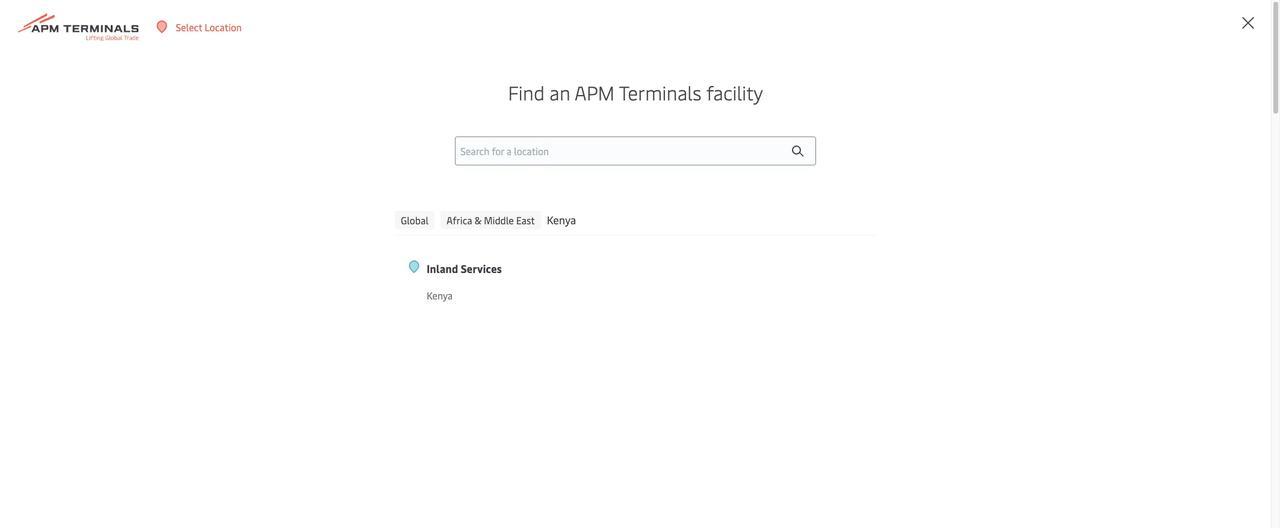 Task type: describe. For each thing, give the bounding box(es) containing it.
global
[[401, 214, 429, 227]]

terminal
[[421, 273, 459, 286]]

find
[[508, 79, 545, 105]]

company.
[[461, 273, 503, 286]]

world's
[[365, 273, 398, 286]]

Search for a location search field
[[455, 136, 816, 165]]

apm inside apm terminals is on a pathway to be the world's best terminal company. we will achieve this by constantly lifting the standard of our customers' experience at each of our 64 key locations around the globe. on our decarbonisation journey towards net zero  by 2040, we will also lift the standard of responsibility.
[[189, 273, 210, 286]]

be
[[336, 273, 346, 286]]

facility
[[707, 79, 763, 105]]

location
[[205, 20, 242, 33]]

select location
[[176, 20, 242, 33]]

kenya link
[[427, 288, 604, 303]]

apm terminals is on a pathway to be the world's best terminal company. we will achieve this by constantly lifting the standard of our customers' experience at each of our 64 key locations around the globe. on our decarbonisation journey towards net zero  by 2040, we will also lift the standard of responsibility.
[[189, 273, 649, 324]]

each
[[412, 292, 433, 305]]

0 vertical spatial standard
[[234, 292, 272, 305]]

select
[[176, 20, 202, 33]]

0 horizontal spatial of
[[275, 292, 284, 305]]

customers'
[[303, 292, 350, 305]]

an
[[550, 79, 571, 105]]

africa & middle east
[[447, 214, 535, 227]]

&
[[475, 214, 482, 227]]

africa & middle east button
[[441, 211, 541, 229]]

kenya button
[[547, 211, 576, 229]]

lift
[[464, 311, 476, 324]]

globe.
[[585, 292, 611, 305]]

towards
[[295, 311, 330, 324]]

1 vertical spatial will
[[426, 311, 441, 324]]

key
[[477, 292, 491, 305]]

we
[[412, 311, 424, 324]]

achieve
[[538, 273, 570, 286]]

1 horizontal spatial will
[[521, 273, 536, 286]]

the right lift
[[479, 311, 493, 324]]

kenya for "kenya" button
[[547, 212, 576, 227]]

on
[[265, 273, 276, 286]]

on
[[613, 292, 625, 305]]

pathway
[[286, 273, 322, 286]]

middle
[[484, 214, 514, 227]]



Task type: locate. For each thing, give the bounding box(es) containing it.
our down pathway
[[286, 292, 301, 305]]

this
[[572, 273, 589, 286]]

0 vertical spatial will
[[521, 273, 536, 286]]

1 vertical spatial standard
[[495, 311, 534, 324]]

global button
[[395, 211, 435, 229]]

by right "this"
[[591, 273, 601, 286]]

1 vertical spatial by
[[372, 311, 382, 324]]

0 horizontal spatial our
[[286, 292, 301, 305]]

kenya
[[547, 212, 576, 227], [427, 289, 453, 302]]

the right be
[[349, 273, 363, 286]]

locations
[[494, 292, 533, 305]]

apm up lifting
[[189, 273, 210, 286]]

lifting
[[189, 292, 215, 305]]

64
[[463, 292, 475, 305]]

0 horizontal spatial apm
[[189, 273, 210, 286]]

net
[[332, 311, 346, 324]]

of down the a
[[275, 292, 284, 305]]

0 horizontal spatial kenya
[[427, 289, 453, 302]]

standards
[[297, 202, 450, 250]]

2 horizontal spatial our
[[627, 292, 642, 305]]

to
[[324, 273, 333, 286]]

services
[[461, 261, 502, 276]]

the up decarbonisation
[[217, 292, 232, 305]]

0 horizontal spatial terminals
[[212, 273, 254, 286]]

kenya for 'kenya' link in the left bottom of the page
[[427, 289, 453, 302]]

a
[[278, 273, 283, 286]]

1 vertical spatial kenya
[[427, 289, 453, 302]]

is
[[256, 273, 263, 286]]

our left 64
[[447, 292, 461, 305]]

also
[[444, 311, 461, 324]]

best
[[400, 273, 419, 286]]

1 horizontal spatial standard
[[495, 311, 534, 324]]

our
[[286, 292, 301, 305], [447, 292, 461, 305], [627, 292, 642, 305]]

3 our from the left
[[627, 292, 642, 305]]

lifting
[[189, 202, 288, 250]]

1 horizontal spatial our
[[447, 292, 461, 305]]

will
[[521, 273, 536, 286], [426, 311, 441, 324]]

the up responsibility.
[[568, 292, 583, 305]]

inland services
[[427, 261, 502, 276]]

0 vertical spatial terminals
[[619, 79, 702, 105]]

experience
[[352, 292, 399, 305]]

our right the on at the bottom of the page
[[627, 292, 642, 305]]

lifting standards
[[189, 202, 450, 250]]

terminals inside apm terminals is on a pathway to be the world's best terminal company. we will achieve this by constantly lifting the standard of our customers' experience at each of our 64 key locations around the globe. on our decarbonisation journey towards net zero  by 2040, we will also lift the standard of responsibility.
[[212, 273, 254, 286]]

standard down is
[[234, 292, 272, 305]]

0 horizontal spatial standard
[[234, 292, 272, 305]]

around
[[536, 292, 566, 305]]

standard
[[234, 292, 272, 305], [495, 311, 534, 324]]

kenya down terminal at the bottom of the page
[[427, 289, 453, 302]]

journey
[[261, 311, 293, 324]]

1 horizontal spatial terminals
[[619, 79, 702, 105]]

responsibility.
[[548, 311, 607, 324]]

0 vertical spatial apm
[[575, 79, 615, 105]]

1 vertical spatial apm
[[189, 273, 210, 286]]

of
[[275, 292, 284, 305], [435, 292, 444, 305], [536, 311, 545, 324]]

apm right an
[[575, 79, 615, 105]]

0 horizontal spatial by
[[372, 311, 382, 324]]

1 horizontal spatial of
[[435, 292, 444, 305]]

at
[[401, 292, 410, 305]]

the
[[349, 273, 363, 286], [217, 292, 232, 305], [568, 292, 583, 305], [479, 311, 493, 324]]

kenya right east
[[547, 212, 576, 227]]

africa
[[447, 214, 472, 227]]

0 vertical spatial by
[[591, 273, 601, 286]]

find an apm terminals facility
[[508, 79, 763, 105]]

decarbonisation
[[189, 311, 258, 324]]

standard down locations
[[495, 311, 534, 324]]

2 horizontal spatial of
[[536, 311, 545, 324]]

2 our from the left
[[447, 292, 461, 305]]

we
[[505, 273, 518, 286]]

of right each
[[435, 292, 444, 305]]

terminals
[[619, 79, 702, 105], [212, 273, 254, 286]]

2040,
[[384, 311, 409, 324]]

0 horizontal spatial will
[[426, 311, 441, 324]]

1 horizontal spatial kenya
[[547, 212, 576, 227]]

1 horizontal spatial apm
[[575, 79, 615, 105]]

inland
[[427, 261, 458, 276]]

1 vertical spatial terminals
[[212, 273, 254, 286]]

apm
[[575, 79, 615, 105], [189, 273, 210, 286]]

constantly
[[603, 273, 649, 286]]

1 horizontal spatial by
[[591, 273, 601, 286]]

by
[[591, 273, 601, 286], [372, 311, 382, 324]]

0 vertical spatial kenya
[[547, 212, 576, 227]]

of down around
[[536, 311, 545, 324]]

by down 'experience'
[[372, 311, 382, 324]]

east
[[516, 214, 535, 227]]

1 our from the left
[[286, 292, 301, 305]]



Task type: vqa. For each thing, say whether or not it's contained in the screenshot.
Start
no



